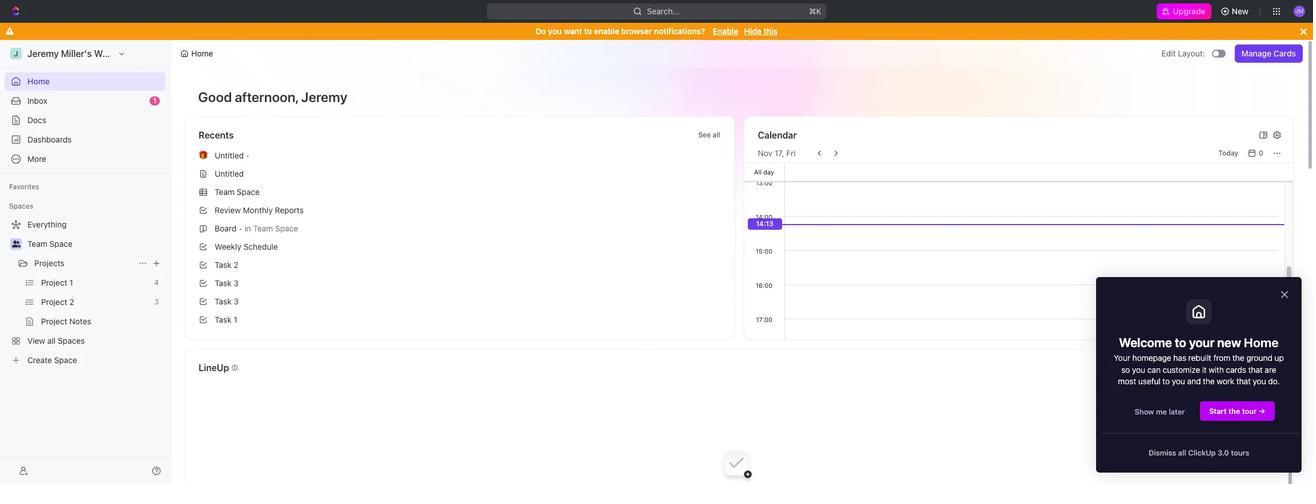 Task type: describe. For each thing, give the bounding box(es) containing it.
reports
[[275, 206, 304, 215]]

hide
[[744, 26, 762, 36]]

project notes
[[41, 317, 91, 327]]

enable
[[713, 26, 739, 36]]

show me later button
[[1126, 403, 1195, 422]]

× navigation
[[1097, 278, 1308, 474]]

project notes link
[[41, 313, 163, 331]]

this
[[764, 26, 778, 36]]

1 horizontal spatial home
[[191, 49, 213, 58]]

create space
[[27, 356, 77, 366]]

projects
[[34, 259, 64, 268]]

untitled link
[[194, 165, 725, 183]]

0 vertical spatial that
[[1249, 365, 1263, 375]]

useful
[[1139, 377, 1161, 387]]

task 3 for first task 3 link from the bottom
[[215, 297, 239, 307]]

home link
[[5, 73, 166, 91]]

4
[[154, 279, 159, 287]]

1 vertical spatial jeremy
[[301, 89, 348, 105]]

fri
[[787, 149, 796, 158]]

jeremy miller's workspace
[[27, 49, 141, 59]]

work
[[1217, 377, 1235, 387]]

docs
[[27, 115, 46, 125]]

dashboards link
[[5, 131, 166, 149]]

dismiss
[[1149, 449, 1177, 458]]

13:00
[[756, 179, 773, 187]]

layout:
[[1179, 49, 1206, 58]]

browser
[[622, 26, 652, 36]]

project 1
[[41, 278, 73, 288]]

home inside sidebar navigation
[[27, 77, 50, 86]]

0 vertical spatial the
[[1233, 354, 1245, 364]]

start the tour → button
[[1200, 402, 1276, 422]]

project 1 link
[[41, 274, 150, 292]]

weekly schedule
[[215, 242, 278, 252]]

review monthly reports
[[215, 206, 304, 215]]

up
[[1275, 354, 1285, 364]]

task 3 for 1st task 3 link from the top
[[215, 279, 239, 288]]

with
[[1209, 365, 1225, 375]]

task for 1st task 3 link from the top
[[215, 279, 232, 288]]

start the tour →
[[1210, 407, 1266, 417]]

favorites button
[[5, 180, 44, 194]]

want
[[564, 26, 582, 36]]

dismiss all clickup 3.0 tours
[[1149, 449, 1250, 458]]

so
[[1122, 365, 1131, 375]]

notifications?
[[654, 26, 705, 36]]

welcome
[[1120, 336, 1173, 351]]

project 2 link
[[41, 294, 150, 312]]

more
[[27, 154, 46, 164]]

all for view
[[47, 336, 56, 346]]

space down reports
[[275, 224, 298, 234]]

🎁
[[199, 151, 208, 160]]

manage
[[1242, 49, 1272, 58]]

manage cards
[[1242, 49, 1297, 58]]

all for see
[[713, 131, 721, 139]]

2 task 3 link from the top
[[194, 293, 725, 311]]

dismiss all clickup 3.0 tours button
[[1140, 444, 1259, 463]]

1 for project 1
[[69, 278, 73, 288]]

user group image
[[12, 241, 20, 248]]

notes
[[69, 317, 91, 327]]

1 vertical spatial that
[[1237, 377, 1252, 387]]

1 for task 1
[[234, 315, 237, 325]]

⌘k
[[809, 6, 822, 16]]

tree inside sidebar navigation
[[5, 216, 166, 370]]

everything
[[27, 220, 67, 230]]

your
[[1190, 336, 1215, 351]]

j
[[14, 49, 18, 58]]

can
[[1148, 365, 1161, 375]]

14:00
[[756, 214, 773, 221]]

most
[[1119, 377, 1137, 387]]

project for project notes
[[41, 317, 67, 327]]

you right do
[[548, 26, 562, 36]]

and
[[1188, 377, 1201, 387]]

the inside button
[[1229, 407, 1241, 417]]

project for project 2
[[41, 298, 67, 307]]

1 task 3 link from the top
[[194, 275, 725, 293]]

0
[[1259, 149, 1264, 158]]

• for board
[[239, 224, 242, 233]]

untitled for untitled •
[[215, 151, 244, 161]]

you left do.
[[1254, 377, 1267, 387]]

are
[[1265, 365, 1277, 375]]

1 vertical spatial spaces
[[58, 336, 85, 346]]

tour
[[1243, 407, 1257, 417]]

jm button
[[1291, 2, 1309, 21]]

cards
[[1227, 365, 1247, 375]]

1 horizontal spatial 1
[[153, 97, 157, 105]]

welcome to your new home your homepage has rebuilt from the ground up so you can customize it with cards that are most useful to you and the work that you do.
[[1114, 336, 1287, 387]]

task 1 link
[[194, 311, 725, 330]]

0 vertical spatial team space
[[215, 187, 260, 197]]

nov 17, fri button
[[758, 149, 796, 158]]

everything link
[[5, 216, 163, 234]]

space up the projects
[[49, 239, 72, 249]]

afternoon,
[[235, 89, 298, 105]]

upgrade
[[1173, 6, 1206, 16]]

jeremy inside sidebar navigation
[[27, 49, 59, 59]]

15:00
[[756, 248, 773, 255]]

do you want to enable browser notifications? enable hide this
[[536, 26, 778, 36]]

recents
[[199, 130, 234, 141]]

task for first task 3 link from the bottom
[[215, 297, 232, 307]]

new
[[1218, 336, 1242, 351]]

jeremy miller's workspace, , element
[[10, 48, 22, 59]]

see all
[[699, 131, 721, 139]]

see all button
[[694, 129, 725, 142]]

you down customize
[[1173, 377, 1186, 387]]

create
[[27, 356, 52, 366]]

customize
[[1163, 365, 1201, 375]]



Task type: vqa. For each thing, say whether or not it's contained in the screenshot.
the rightmost Spaces
yes



Task type: locate. For each thing, give the bounding box(es) containing it.
tours
[[1232, 449, 1250, 458]]

start
[[1210, 407, 1227, 417]]

sidebar navigation
[[0, 40, 173, 485]]

all right view
[[47, 336, 56, 346]]

3 for 1st task 3 link from the top
[[234, 279, 239, 288]]

that down ground
[[1249, 365, 1263, 375]]

team space up the projects
[[27, 239, 72, 249]]

project up view all spaces
[[41, 317, 67, 327]]

task 3 link down task 2 link
[[194, 293, 725, 311]]

1 horizontal spatial •
[[246, 151, 250, 160]]

tree
[[5, 216, 166, 370]]

review
[[215, 206, 241, 215]]

task for task 2 link
[[215, 260, 232, 270]]

later
[[1169, 408, 1186, 417]]

0 horizontal spatial home
[[27, 77, 50, 86]]

2 for project 2
[[69, 298, 74, 307]]

untitled down recents
[[215, 151, 244, 161]]

1 horizontal spatial 2
[[234, 260, 239, 270]]

3 down task 2
[[234, 279, 239, 288]]

to right useful
[[1163, 377, 1170, 387]]

3 up task 1
[[234, 297, 239, 307]]

team space link up weekly schedule 'link'
[[194, 183, 725, 202]]

monthly
[[243, 206, 273, 215]]

dashboards
[[27, 135, 72, 145]]

1 vertical spatial home
[[27, 77, 50, 86]]

1 task 3 from the top
[[215, 279, 239, 288]]

2 horizontal spatial 1
[[234, 315, 237, 325]]

today
[[1219, 149, 1239, 158]]

home up the good
[[191, 49, 213, 58]]

2 vertical spatial to
[[1163, 377, 1170, 387]]

good afternoon, jeremy
[[198, 89, 348, 105]]

2 vertical spatial 1
[[234, 315, 237, 325]]

0 vertical spatial team space link
[[194, 183, 725, 202]]

homepage
[[1133, 354, 1172, 364]]

create space link
[[5, 352, 163, 370]]

team space link down 'everything' link on the top left of the page
[[27, 235, 163, 254]]

2 vertical spatial project
[[41, 317, 67, 327]]

3 for first task 3 link from the bottom
[[234, 297, 239, 307]]

• right 🎁
[[246, 151, 250, 160]]

0 button
[[1246, 147, 1269, 161]]

day
[[764, 168, 775, 176]]

task 3 up task 1
[[215, 297, 239, 307]]

project
[[41, 278, 67, 288], [41, 298, 67, 307], [41, 317, 67, 327]]

all for dismiss
[[1179, 449, 1187, 458]]

all
[[713, 131, 721, 139], [47, 336, 56, 346], [1179, 449, 1187, 458]]

all left clickup
[[1179, 449, 1187, 458]]

the up "cards"
[[1233, 354, 1245, 364]]

0 horizontal spatial spaces
[[9, 202, 33, 211]]

edit layout:
[[1162, 49, 1206, 58]]

rebuilt
[[1189, 354, 1212, 364]]

to
[[585, 26, 592, 36], [1175, 336, 1187, 351], [1163, 377, 1170, 387]]

0 horizontal spatial •
[[239, 224, 242, 233]]

project down project 1 at the left
[[41, 298, 67, 307]]

task down weekly
[[215, 260, 232, 270]]

0 horizontal spatial all
[[47, 336, 56, 346]]

ground
[[1247, 354, 1273, 364]]

team space link
[[194, 183, 725, 202], [27, 235, 163, 254]]

2 horizontal spatial team
[[253, 224, 273, 234]]

team right in
[[253, 224, 273, 234]]

0 horizontal spatial jeremy
[[27, 49, 59, 59]]

0 horizontal spatial 1
[[69, 278, 73, 288]]

1 vertical spatial all
[[47, 336, 56, 346]]

board • in team space
[[215, 224, 298, 234]]

you right so
[[1133, 365, 1146, 375]]

• inside board • in team space
[[239, 224, 242, 233]]

3
[[234, 279, 239, 288], [234, 297, 239, 307], [154, 298, 159, 307]]

0 vertical spatial home
[[191, 49, 213, 58]]

cards
[[1274, 49, 1297, 58]]

2 horizontal spatial to
[[1175, 336, 1187, 351]]

tree containing everything
[[5, 216, 166, 370]]

2 up the project notes
[[69, 298, 74, 307]]

1 task from the top
[[215, 260, 232, 270]]

team space
[[215, 187, 260, 197], [27, 239, 72, 249]]

team up review on the top left of page
[[215, 187, 235, 197]]

1
[[153, 97, 157, 105], [69, 278, 73, 288], [234, 315, 237, 325]]

your
[[1114, 354, 1131, 364]]

• for untitled
[[246, 151, 250, 160]]

projects link
[[34, 255, 134, 273]]

0 vertical spatial 1
[[153, 97, 157, 105]]

2 down weekly
[[234, 260, 239, 270]]

team space up review on the top left of page
[[215, 187, 260, 197]]

2 vertical spatial home
[[1244, 336, 1279, 351]]

2 vertical spatial all
[[1179, 449, 1187, 458]]

4 task from the top
[[215, 315, 232, 325]]

project 2
[[41, 298, 74, 307]]

1 horizontal spatial team space
[[215, 187, 260, 197]]

task 1
[[215, 315, 237, 325]]

all right see
[[713, 131, 721, 139]]

home inside welcome to your new home your homepage has rebuilt from the ground up so you can customize it with cards that are most useful to you and the work that you do.
[[1244, 336, 1279, 351]]

1 vertical spatial team
[[253, 224, 273, 234]]

0 horizontal spatial to
[[585, 26, 592, 36]]

0 horizontal spatial team space
[[27, 239, 72, 249]]

1 inside "link"
[[69, 278, 73, 288]]

review monthly reports link
[[194, 202, 725, 220]]

0 vertical spatial team
[[215, 187, 235, 197]]

untitled down untitled • on the top
[[215, 169, 244, 179]]

spaces down the favorites "button"
[[9, 202, 33, 211]]

1 horizontal spatial jeremy
[[301, 89, 348, 105]]

1 vertical spatial untitled
[[215, 169, 244, 179]]

3.0
[[1218, 449, 1230, 458]]

2 untitled from the top
[[215, 169, 244, 179]]

1 horizontal spatial team
[[215, 187, 235, 197]]

from
[[1214, 354, 1231, 364]]

all inside × navigation
[[1179, 449, 1187, 458]]

team space inside sidebar navigation
[[27, 239, 72, 249]]

to up has
[[1175, 336, 1187, 351]]

docs link
[[5, 111, 166, 130]]

1 project from the top
[[41, 278, 67, 288]]

more button
[[5, 150, 166, 169]]

team inside sidebar navigation
[[27, 239, 47, 249]]

task up lineup
[[215, 315, 232, 325]]

the
[[1233, 354, 1245, 364], [1204, 377, 1215, 387], [1229, 407, 1241, 417]]

0 vertical spatial task 3
[[215, 279, 239, 288]]

14:13
[[757, 220, 774, 228]]

1 untitled from the top
[[215, 151, 244, 161]]

project inside "link"
[[41, 278, 67, 288]]

1 vertical spatial to
[[1175, 336, 1187, 351]]

2 task from the top
[[215, 279, 232, 288]]

enable
[[594, 26, 620, 36]]

task 2
[[215, 260, 239, 270]]

schedule
[[244, 242, 278, 252]]

2 inside sidebar navigation
[[69, 298, 74, 307]]

untitled for untitled
[[215, 169, 244, 179]]

spaces down the project notes
[[58, 336, 85, 346]]

space up monthly
[[237, 187, 260, 197]]

•
[[246, 151, 250, 160], [239, 224, 242, 233]]

→
[[1259, 407, 1266, 417]]

• left in
[[239, 224, 242, 233]]

0 vertical spatial all
[[713, 131, 721, 139]]

miller's
[[61, 49, 92, 59]]

task down task 2
[[215, 279, 232, 288]]

0 vertical spatial 2
[[234, 260, 239, 270]]

1 horizontal spatial to
[[1163, 377, 1170, 387]]

home up inbox in the left of the page
[[27, 77, 50, 86]]

3 project from the top
[[41, 317, 67, 327]]

search...
[[647, 6, 680, 16]]

do
[[536, 26, 546, 36]]

0 vertical spatial to
[[585, 26, 592, 36]]

1 vertical spatial 2
[[69, 298, 74, 307]]

0 horizontal spatial team
[[27, 239, 47, 249]]

2 vertical spatial the
[[1229, 407, 1241, 417]]

board
[[215, 224, 237, 234]]

0 vertical spatial jeremy
[[27, 49, 59, 59]]

1 vertical spatial team space
[[27, 239, 72, 249]]

×
[[1281, 286, 1290, 302]]

manage cards button
[[1235, 45, 1303, 63]]

that down "cards"
[[1237, 377, 1252, 387]]

task 3 link up "task 1" link
[[194, 275, 725, 293]]

0 horizontal spatial team space link
[[27, 235, 163, 254]]

new button
[[1216, 2, 1256, 21]]

view
[[27, 336, 45, 346]]

jm
[[1296, 8, 1304, 14]]

1 vertical spatial the
[[1204, 377, 1215, 387]]

task 3 down task 2
[[215, 279, 239, 288]]

to right want
[[585, 26, 592, 36]]

1 vertical spatial team space link
[[27, 235, 163, 254]]

0 vertical spatial project
[[41, 278, 67, 288]]

1 vertical spatial project
[[41, 298, 67, 307]]

show me later
[[1135, 408, 1186, 417]]

team right user group icon
[[27, 239, 47, 249]]

me
[[1157, 408, 1168, 417]]

lineup
[[199, 363, 229, 374]]

2 task 3 from the top
[[215, 297, 239, 307]]

untitled
[[215, 151, 244, 161], [215, 169, 244, 179]]

task up task 1
[[215, 297, 232, 307]]

today button
[[1215, 147, 1243, 161]]

0 vertical spatial •
[[246, 151, 250, 160]]

the down it
[[1204, 377, 1215, 387]]

3 down "4"
[[154, 298, 159, 307]]

favorites
[[9, 183, 39, 191]]

0 horizontal spatial 2
[[69, 298, 74, 307]]

× button
[[1281, 286, 1290, 302]]

inbox
[[27, 96, 47, 106]]

view all spaces link
[[5, 332, 163, 351]]

do.
[[1269, 377, 1280, 387]]

2 vertical spatial team
[[27, 239, 47, 249]]

17:00
[[756, 316, 773, 324]]

task for "task 1" link
[[215, 315, 232, 325]]

see
[[699, 131, 711, 139]]

0 vertical spatial untitled
[[215, 151, 244, 161]]

the left tour
[[1229, 407, 1241, 417]]

space down view all spaces
[[54, 356, 77, 366]]

1 horizontal spatial team space link
[[194, 183, 725, 202]]

3 task from the top
[[215, 297, 232, 307]]

all inside sidebar navigation
[[47, 336, 56, 346]]

untitled •
[[215, 151, 250, 161]]

edit
[[1162, 49, 1176, 58]]

1 vertical spatial 1
[[69, 278, 73, 288]]

2 horizontal spatial home
[[1244, 336, 1279, 351]]

weekly
[[215, 242, 241, 252]]

3 inside sidebar navigation
[[154, 298, 159, 307]]

has
[[1174, 354, 1187, 364]]

2 horizontal spatial all
[[1179, 449, 1187, 458]]

1 vertical spatial •
[[239, 224, 242, 233]]

17,
[[775, 149, 785, 158]]

project for project 1
[[41, 278, 67, 288]]

project up project 2
[[41, 278, 67, 288]]

1 horizontal spatial all
[[713, 131, 721, 139]]

• inside untitled •
[[246, 151, 250, 160]]

all day
[[755, 168, 775, 176]]

2 project from the top
[[41, 298, 67, 307]]

0 vertical spatial spaces
[[9, 202, 33, 211]]

1 horizontal spatial spaces
[[58, 336, 85, 346]]

in
[[245, 224, 251, 234]]

home up ground
[[1244, 336, 1279, 351]]

2 for task 2
[[234, 260, 239, 270]]

all
[[755, 168, 762, 176]]

1 vertical spatial task 3
[[215, 297, 239, 307]]



